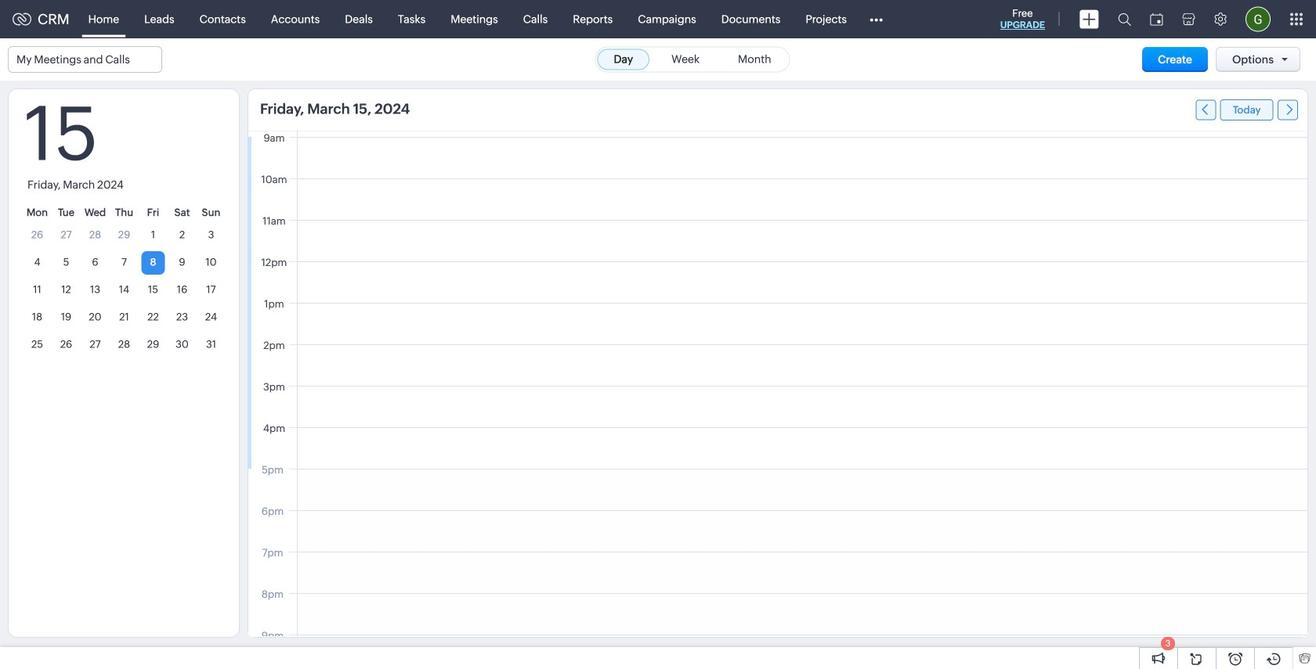 Task type: locate. For each thing, give the bounding box(es) containing it.
create menu image
[[1080, 10, 1099, 29]]

profile image
[[1246, 7, 1271, 32]]

search image
[[1118, 13, 1131, 26]]

profile element
[[1236, 0, 1280, 38]]

calendar image
[[1150, 13, 1163, 25]]

logo image
[[13, 13, 31, 25]]



Task type: describe. For each thing, give the bounding box(es) containing it.
Other Modules field
[[859, 7, 893, 32]]

search element
[[1109, 0, 1141, 38]]

create menu element
[[1070, 0, 1109, 38]]



Task type: vqa. For each thing, say whether or not it's contained in the screenshot.
"CALENDAR" image
yes



